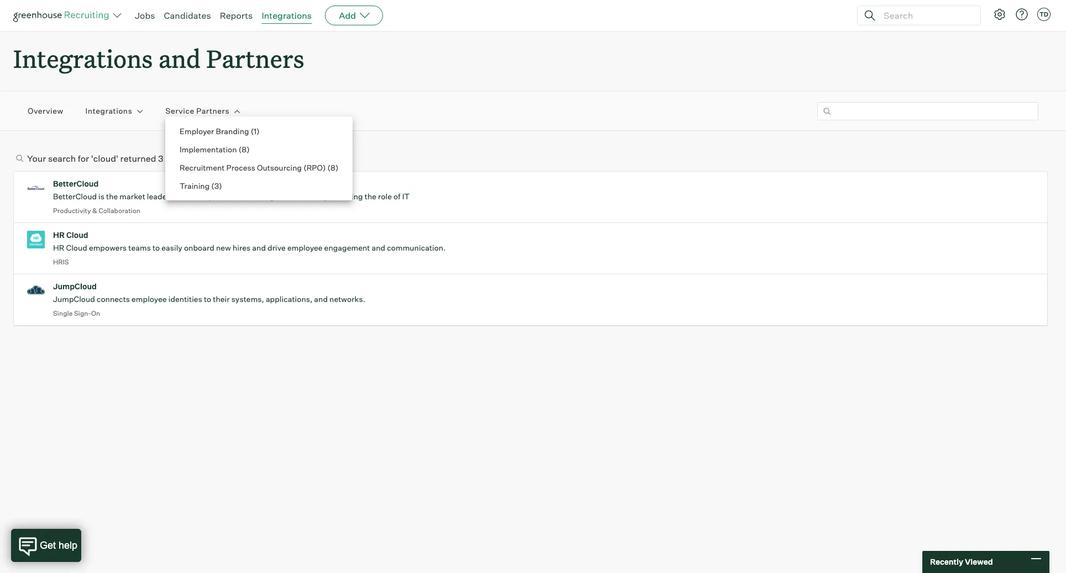 Task type: locate. For each thing, give the bounding box(es) containing it.
integrations for "integrations" link to the right
[[262, 10, 312, 21]]

configure image
[[994, 8, 1007, 21]]

bettercloud
[[53, 179, 99, 189], [53, 192, 97, 201]]

3 up operations,
[[214, 181, 219, 191]]

integrations link
[[262, 10, 312, 21], [85, 106, 132, 117]]

search
[[48, 153, 76, 164]]

single
[[53, 310, 73, 318]]

1 vertical spatial bettercloud
[[53, 192, 97, 201]]

drive
[[268, 243, 286, 253]]

1 vertical spatial integrations link
[[85, 106, 132, 117]]

integrations up your search for 'cloud' returned 3 results
[[85, 106, 132, 116]]

integrations
[[262, 10, 312, 21], [13, 42, 153, 75], [85, 106, 132, 116]]

for left 'saas'
[[171, 192, 181, 201]]

) right branding
[[257, 127, 260, 136]]

the
[[106, 192, 118, 201], [365, 192, 377, 201]]

employee right drive
[[287, 243, 323, 253]]

1 vertical spatial cloud
[[66, 243, 87, 253]]

to inside hr cloud hr cloud empowers teams to easily onboard new hires and drive employee engagement and communication. hris
[[153, 243, 160, 253]]

2 the from the left
[[365, 192, 377, 201]]

easily
[[162, 243, 182, 253]]

overview link
[[28, 106, 63, 117]]

2 vertical spatial integrations
[[85, 106, 132, 116]]

integrations link up your search for 'cloud' returned 3 results
[[85, 106, 132, 117]]

partners down reports
[[206, 42, 304, 75]]

1 horizontal spatial 8
[[331, 163, 336, 173]]

0 horizontal spatial the
[[106, 192, 118, 201]]

1 horizontal spatial to
[[204, 295, 211, 304]]

and right hires
[[252, 243, 266, 253]]

integrations right reports
[[262, 10, 312, 21]]

)
[[257, 127, 260, 136], [247, 145, 250, 154], [336, 163, 339, 173], [219, 181, 222, 191]]

0 vertical spatial 8
[[242, 145, 247, 154]]

outsourcing
[[257, 163, 302, 173]]

1 vertical spatial jumpcloud
[[53, 295, 95, 304]]

0 vertical spatial partners
[[206, 42, 304, 75]]

1 horizontal spatial for
[[171, 192, 181, 201]]

empowers
[[89, 243, 127, 253]]

8 up process on the top left of page
[[242, 145, 247, 154]]

for inside bettercloud bettercloud is the market leader for saas operations, making work better by elevating the role of it productivity & collaboration
[[171, 192, 181, 201]]

3 left results
[[158, 153, 163, 164]]

cloud down productivity at the top
[[66, 231, 88, 240]]

0 vertical spatial integrations link
[[262, 10, 312, 21]]

the left role
[[365, 192, 377, 201]]

1 vertical spatial for
[[171, 192, 181, 201]]

operations,
[[203, 192, 246, 201]]

and
[[159, 42, 201, 75], [252, 243, 266, 253], [372, 243, 386, 253], [314, 295, 328, 304]]

integrations link right reports
[[262, 10, 312, 21]]

engagement
[[324, 243, 370, 253]]

'cloud'
[[91, 153, 118, 164]]

0 vertical spatial 3
[[158, 153, 163, 164]]

integrations down the greenhouse recruiting image in the left of the page
[[13, 42, 153, 75]]

hr cloud hr cloud empowers teams to easily onboard new hires and drive employee engagement and communication. hris
[[53, 231, 446, 267]]

integrations for the bottommost "integrations" link
[[85, 106, 132, 116]]

the right is
[[106, 192, 118, 201]]

1 vertical spatial 8
[[331, 163, 336, 173]]

candidates link
[[164, 10, 211, 21]]

add
[[339, 10, 356, 21]]

None text field
[[818, 102, 1039, 120]]

and right engagement
[[372, 243, 386, 253]]

(
[[251, 127, 254, 136], [239, 145, 242, 154], [328, 163, 331, 173], [211, 181, 214, 191]]

1 vertical spatial integrations
[[13, 42, 153, 75]]

service partners link
[[166, 106, 230, 117]]

employee
[[287, 243, 323, 253], [132, 295, 167, 304]]

employer
[[180, 127, 214, 136]]

elevating
[[330, 192, 363, 201]]

for left 'cloud'
[[78, 153, 89, 164]]

menu
[[165, 117, 353, 201]]

menu containing employer branding
[[165, 117, 353, 201]]

your
[[27, 153, 46, 164]]

1 the from the left
[[106, 192, 118, 201]]

sign-
[[74, 310, 91, 318]]

service
[[166, 106, 194, 116]]

0 vertical spatial for
[[78, 153, 89, 164]]

applications,
[[266, 295, 313, 304]]

0 vertical spatial bettercloud
[[53, 179, 99, 189]]

is
[[98, 192, 104, 201]]

by
[[319, 192, 328, 201]]

partners up employer branding ( 1 )
[[196, 106, 230, 116]]

Search text field
[[881, 7, 971, 24]]

to left "their" at the bottom
[[204, 295, 211, 304]]

0 vertical spatial jumpcloud
[[53, 282, 97, 292]]

to
[[153, 243, 160, 253], [204, 295, 211, 304]]

&
[[92, 207, 97, 215]]

1 horizontal spatial the
[[365, 192, 377, 201]]

0 vertical spatial to
[[153, 243, 160, 253]]

2 bettercloud from the top
[[53, 192, 97, 201]]

1 vertical spatial to
[[204, 295, 211, 304]]

teams
[[128, 243, 151, 253]]

of
[[394, 192, 401, 201]]

1 vertical spatial 3
[[214, 181, 219, 191]]

productivity & collaboration link
[[53, 205, 140, 217]]

0 horizontal spatial to
[[153, 243, 160, 253]]

0 horizontal spatial employee
[[132, 295, 167, 304]]

hr
[[53, 231, 65, 240], [53, 243, 64, 253]]

1 vertical spatial partners
[[196, 106, 230, 116]]

cloud
[[66, 231, 88, 240], [66, 243, 87, 253]]

1
[[254, 127, 257, 136]]

and left networks.
[[314, 295, 328, 304]]

2 cloud from the top
[[66, 243, 87, 253]]

role
[[378, 192, 392, 201]]

3
[[158, 153, 163, 164], [214, 181, 219, 191]]

recruitment
[[180, 163, 225, 173]]

single sign-on link
[[53, 308, 100, 320]]

) right (rpo)
[[336, 163, 339, 173]]

leader
[[147, 192, 170, 201]]

branding
[[216, 127, 249, 136]]

jobs
[[135, 10, 155, 21]]

0 horizontal spatial integrations link
[[85, 106, 132, 117]]

reports
[[220, 10, 253, 21]]

0 vertical spatial integrations
[[262, 10, 312, 21]]

integrations and partners
[[13, 42, 304, 75]]

employee right connects
[[132, 295, 167, 304]]

1 vertical spatial hr
[[53, 243, 64, 253]]

overview
[[28, 106, 63, 116]]

0 vertical spatial cloud
[[66, 231, 88, 240]]

implementation
[[180, 145, 237, 154]]

1 horizontal spatial employee
[[287, 243, 323, 253]]

systems,
[[231, 295, 264, 304]]

partners
[[206, 42, 304, 75], [196, 106, 230, 116]]

to left easily
[[153, 243, 160, 253]]

0 vertical spatial employee
[[287, 243, 323, 253]]

1 vertical spatial employee
[[132, 295, 167, 304]]

( up process on the top left of page
[[239, 145, 242, 154]]

8
[[242, 145, 247, 154], [331, 163, 336, 173]]

greenhouse recruiting image
[[13, 9, 113, 22]]

training
[[180, 181, 210, 191]]

communication.
[[387, 243, 446, 253]]

implementation ( 8 )
[[180, 145, 250, 154]]

0 vertical spatial hr
[[53, 231, 65, 240]]

reports link
[[220, 10, 253, 21]]

hris link
[[53, 257, 69, 269]]

to inside jumpcloud jumpcloud connects employee identities to their systems, applications, and networks. single sign-on
[[204, 295, 211, 304]]

jumpcloud
[[53, 282, 97, 292], [53, 295, 95, 304]]

integrations for integrations and partners
[[13, 42, 153, 75]]

8 right (rpo)
[[331, 163, 336, 173]]

for
[[78, 153, 89, 164], [171, 192, 181, 201]]

cloud up hris
[[66, 243, 87, 253]]



Task type: vqa. For each thing, say whether or not it's contained in the screenshot.
Collect feedback in Application Review Link to the top
no



Task type: describe. For each thing, give the bounding box(es) containing it.
bettercloud bettercloud is the market leader for saas operations, making work better by elevating the role of it productivity & collaboration
[[53, 179, 410, 215]]

0 horizontal spatial 8
[[242, 145, 247, 154]]

productivity
[[53, 207, 91, 215]]

( right (rpo)
[[328, 163, 331, 173]]

2 hr from the top
[[53, 243, 64, 253]]

collaboration
[[99, 207, 140, 215]]

hires
[[233, 243, 251, 253]]

and inside jumpcloud jumpcloud connects employee identities to their systems, applications, and networks. single sign-on
[[314, 295, 328, 304]]

onboard
[[184, 243, 215, 253]]

(rpo)
[[304, 163, 326, 173]]

0 horizontal spatial for
[[78, 153, 89, 164]]

it
[[402, 192, 410, 201]]

0 horizontal spatial 3
[[158, 153, 163, 164]]

work
[[276, 192, 294, 201]]

add button
[[325, 6, 383, 25]]

) up process on the top left of page
[[247, 145, 250, 154]]

1 horizontal spatial 3
[[214, 181, 219, 191]]

on
[[91, 310, 100, 318]]

making
[[247, 192, 274, 201]]

better
[[296, 192, 318, 201]]

networks.
[[330, 295, 365, 304]]

identities
[[169, 295, 202, 304]]

td button
[[1036, 6, 1053, 23]]

their
[[213, 295, 230, 304]]

jobs link
[[135, 10, 155, 21]]

saas
[[183, 192, 202, 201]]

( up operations,
[[211, 181, 214, 191]]

2 jumpcloud from the top
[[53, 295, 95, 304]]

recently
[[931, 558, 964, 567]]

returned
[[120, 153, 156, 164]]

) up operations,
[[219, 181, 222, 191]]

td button
[[1038, 8, 1051, 21]]

1 cloud from the top
[[66, 231, 88, 240]]

employee inside jumpcloud jumpcloud connects employee identities to their systems, applications, and networks. single sign-on
[[132, 295, 167, 304]]

employee inside hr cloud hr cloud empowers teams to easily onboard new hires and drive employee engagement and communication. hris
[[287, 243, 323, 253]]

1 hr from the top
[[53, 231, 65, 240]]

connects
[[97, 295, 130, 304]]

1 horizontal spatial integrations link
[[262, 10, 312, 21]]

hris
[[53, 258, 69, 267]]

jumpcloud jumpcloud connects employee identities to their systems, applications, and networks. single sign-on
[[53, 282, 365, 318]]

recruitment process outsourcing (rpo) ( 8 )
[[180, 163, 339, 173]]

process
[[226, 163, 255, 173]]

new
[[216, 243, 231, 253]]

results
[[165, 153, 194, 164]]

1 jumpcloud from the top
[[53, 282, 97, 292]]

candidates
[[164, 10, 211, 21]]

1 bettercloud from the top
[[53, 179, 99, 189]]

your search for 'cloud' returned 3 results
[[27, 153, 194, 164]]

td
[[1040, 11, 1049, 18]]

recently viewed
[[931, 558, 993, 567]]

and down candidates link
[[159, 42, 201, 75]]

( right branding
[[251, 127, 254, 136]]

employer branding ( 1 )
[[180, 127, 260, 136]]

market
[[120, 192, 145, 201]]

service partners
[[166, 106, 230, 116]]

training ( 3 )
[[180, 181, 222, 191]]

viewed
[[965, 558, 993, 567]]



